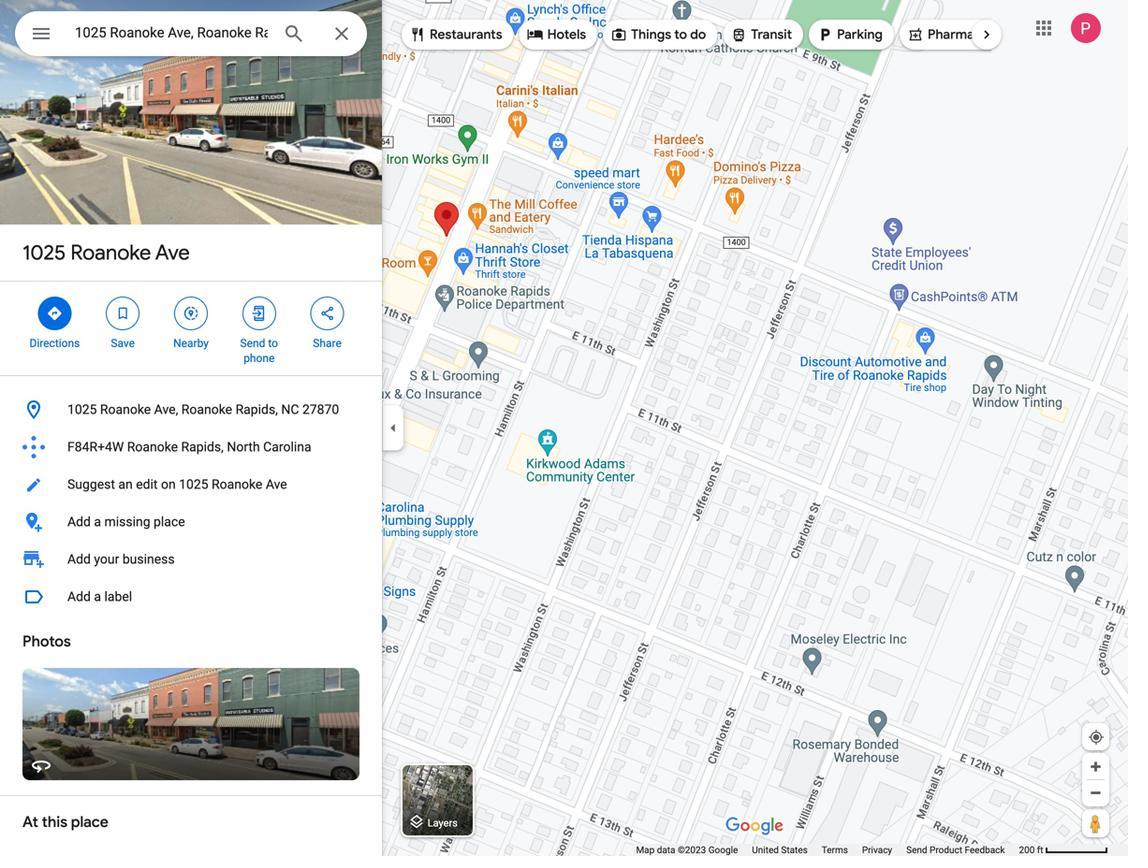 Task type: describe. For each thing, give the bounding box(es) containing it.
1025 Roanoke Ave, Roanoke Rapids, NC 27870 field
[[15, 11, 367, 56]]

united states button
[[752, 845, 808, 857]]

place inside button
[[154, 514, 185, 530]]

google
[[709, 845, 738, 856]]

roanoke for ave,
[[100, 402, 151, 418]]

ave inside button
[[266, 477, 287, 492]]

edit
[[136, 477, 158, 492]]

do
[[690, 26, 706, 43]]

ave,
[[154, 402, 178, 418]]

27870
[[302, 402, 339, 418]]

show your location image
[[1088, 729, 1105, 746]]

 restaurants
[[409, 24, 502, 45]]

0 horizontal spatial rapids,
[[181, 440, 224, 455]]

roanoke right ave,
[[181, 402, 232, 418]]

add for add your business
[[67, 552, 91, 567]]

1025 for 1025 roanoke ave, roanoke rapids, nc 27870
[[67, 402, 97, 418]]

200 ft
[[1019, 845, 1044, 856]]

 parking
[[817, 24, 883, 45]]


[[251, 303, 268, 324]]


[[114, 303, 131, 324]]

hotels
[[547, 26, 586, 43]]

f84r+4w roanoke rapids, north carolina button
[[0, 429, 382, 466]]

business
[[122, 552, 175, 567]]

nc
[[281, 402, 299, 418]]

layers
[[428, 818, 458, 829]]

add for add a label
[[67, 589, 91, 605]]


[[183, 303, 199, 324]]


[[907, 24, 924, 45]]

f84r+4w
[[67, 440, 124, 455]]


[[319, 303, 336, 324]]

©2023
[[678, 845, 706, 856]]

on
[[161, 477, 176, 492]]

1025 roanoke ave main content
[[0, 0, 382, 857]]

1025 roanoke ave, roanoke rapids, nc 27870
[[67, 402, 339, 418]]

a for missing
[[94, 514, 101, 530]]

 search field
[[15, 11, 367, 60]]

f84r+4w roanoke rapids, north carolina
[[67, 440, 311, 455]]

map data ©2023 google
[[636, 845, 738, 856]]

add your business link
[[0, 541, 382, 579]]

at this place
[[22, 813, 108, 832]]

privacy button
[[862, 845, 892, 857]]

zoom out image
[[1089, 786, 1103, 801]]

to inside send to phone
[[268, 337, 278, 350]]

your
[[94, 552, 119, 567]]

roanoke for ave
[[71, 240, 151, 266]]

 things to do
[[611, 24, 706, 45]]

add your business
[[67, 552, 175, 567]]

none field inside "1025 roanoke ave, roanoke rapids, nc 27870" "field"
[[75, 22, 268, 44]]

suggest
[[67, 477, 115, 492]]

united states
[[752, 845, 808, 856]]

add for add a missing place
[[67, 514, 91, 530]]

this
[[42, 813, 67, 832]]

add a label
[[67, 589, 132, 605]]

things
[[631, 26, 671, 43]]


[[30, 20, 52, 47]]

0 horizontal spatial ave
[[155, 240, 190, 266]]

google account: payton hansen  
(payton.hansen@adept.ai) image
[[1071, 13, 1101, 43]]



Task type: vqa. For each thing, say whether or not it's contained in the screenshot.


Task type: locate. For each thing, give the bounding box(es) containing it.
 pharmacies
[[907, 24, 999, 45]]

send up phone
[[240, 337, 265, 350]]

footer inside google maps element
[[636, 845, 1019, 857]]

0 vertical spatial add
[[67, 514, 91, 530]]


[[527, 24, 544, 45]]

place down on
[[154, 514, 185, 530]]

rapids, left the nc
[[236, 402, 278, 418]]

roanoke
[[71, 240, 151, 266], [100, 402, 151, 418], [181, 402, 232, 418], [127, 440, 178, 455], [212, 477, 262, 492]]

1025 roanoke ave, roanoke rapids, nc 27870 button
[[0, 391, 382, 429]]

actions for 1025 roanoke ave region
[[0, 282, 382, 375]]


[[409, 24, 426, 45]]

save
[[111, 337, 135, 350]]

roanoke up 
[[71, 240, 151, 266]]

a for label
[[94, 589, 101, 605]]

available search options for this area region
[[388, 12, 1089, 57]]

1 horizontal spatial send
[[906, 845, 927, 856]]

at
[[22, 813, 38, 832]]

 transit
[[731, 24, 792, 45]]

0 vertical spatial ave
[[155, 240, 190, 266]]

rapids,
[[236, 402, 278, 418], [181, 440, 224, 455]]

nearby
[[173, 337, 209, 350]]

3 add from the top
[[67, 589, 91, 605]]

roanoke left ave,
[[100, 402, 151, 418]]

0 vertical spatial rapids,
[[236, 402, 278, 418]]

google maps element
[[0, 0, 1128, 857]]

ave down carolina
[[266, 477, 287, 492]]

1 horizontal spatial rapids,
[[236, 402, 278, 418]]

 button
[[15, 11, 67, 60]]

1 vertical spatial add
[[67, 552, 91, 567]]

2 vertical spatial add
[[67, 589, 91, 605]]

1 vertical spatial rapids,
[[181, 440, 224, 455]]

add a missing place button
[[0, 504, 382, 541]]

2 vertical spatial 1025
[[179, 477, 208, 492]]

0 vertical spatial send
[[240, 337, 265, 350]]

place
[[154, 514, 185, 530], [71, 813, 108, 832]]

missing
[[104, 514, 150, 530]]

add a label button
[[0, 579, 382, 616]]

to up phone
[[268, 337, 278, 350]]

1 horizontal spatial to
[[674, 26, 687, 43]]


[[46, 303, 63, 324]]

terms
[[822, 845, 848, 856]]

0 vertical spatial a
[[94, 514, 101, 530]]

200
[[1019, 845, 1035, 856]]

1025 right on
[[179, 477, 208, 492]]

1 vertical spatial 1025
[[67, 402, 97, 418]]

to
[[674, 26, 687, 43], [268, 337, 278, 350]]

 hotels
[[527, 24, 586, 45]]

1 vertical spatial send
[[906, 845, 927, 856]]

send inside button
[[906, 845, 927, 856]]

2 a from the top
[[94, 589, 101, 605]]

1 horizontal spatial 1025
[[67, 402, 97, 418]]

a left missing
[[94, 514, 101, 530]]

zoom in image
[[1089, 760, 1103, 774]]

send product feedback button
[[906, 845, 1005, 857]]

collapse side panel image
[[383, 418, 404, 439]]

0 horizontal spatial to
[[268, 337, 278, 350]]

0 horizontal spatial place
[[71, 813, 108, 832]]

footer
[[636, 845, 1019, 857]]

ft
[[1037, 845, 1044, 856]]

1 vertical spatial ave
[[266, 477, 287, 492]]

1025 for 1025 roanoke ave
[[22, 240, 66, 266]]

1 a from the top
[[94, 514, 101, 530]]

restaurants
[[430, 26, 502, 43]]

1 vertical spatial to
[[268, 337, 278, 350]]

photos
[[22, 632, 71, 652]]

roanoke for rapids,
[[127, 440, 178, 455]]

add down suggest
[[67, 514, 91, 530]]

1025 up 
[[22, 240, 66, 266]]

1025
[[22, 240, 66, 266], [67, 402, 97, 418], [179, 477, 208, 492]]

200 ft button
[[1019, 845, 1109, 856]]

map
[[636, 845, 655, 856]]

footer containing map data ©2023 google
[[636, 845, 1019, 857]]

2 horizontal spatial 1025
[[179, 477, 208, 492]]

next page image
[[978, 26, 995, 43]]

data
[[657, 845, 676, 856]]

add left "label"
[[67, 589, 91, 605]]

1 horizontal spatial place
[[154, 514, 185, 530]]

parking
[[837, 26, 883, 43]]

send for send product feedback
[[906, 845, 927, 856]]

add a missing place
[[67, 514, 185, 530]]

product
[[930, 845, 962, 856]]

pharmacies
[[928, 26, 999, 43]]

transit
[[751, 26, 792, 43]]

place right this
[[71, 813, 108, 832]]

terms button
[[822, 845, 848, 857]]

to inside  things to do
[[674, 26, 687, 43]]


[[817, 24, 833, 45]]

to left do
[[674, 26, 687, 43]]

add
[[67, 514, 91, 530], [67, 552, 91, 567], [67, 589, 91, 605]]

send
[[240, 337, 265, 350], [906, 845, 927, 856]]

send for send to phone
[[240, 337, 265, 350]]

1 add from the top
[[67, 514, 91, 530]]

1 horizontal spatial ave
[[266, 477, 287, 492]]

label
[[104, 589, 132, 605]]

0 horizontal spatial send
[[240, 337, 265, 350]]

phone
[[244, 352, 275, 365]]

feedback
[[965, 845, 1005, 856]]

0 horizontal spatial 1025
[[22, 240, 66, 266]]

1025 roanoke ave
[[22, 240, 190, 266]]

suggest an edit on 1025 roanoke ave button
[[0, 466, 382, 504]]

add inside 'link'
[[67, 552, 91, 567]]

ave up 
[[155, 240, 190, 266]]

a
[[94, 514, 101, 530], [94, 589, 101, 605]]

send to phone
[[240, 337, 278, 365]]

show street view coverage image
[[1082, 810, 1109, 838]]

2 add from the top
[[67, 552, 91, 567]]

add left your at the left bottom
[[67, 552, 91, 567]]

1 vertical spatial a
[[94, 589, 101, 605]]

share
[[313, 337, 342, 350]]

send inside send to phone
[[240, 337, 265, 350]]

united
[[752, 845, 779, 856]]

1025 up f84r+4w
[[67, 402, 97, 418]]

privacy
[[862, 845, 892, 856]]

0 vertical spatial to
[[674, 26, 687, 43]]


[[731, 24, 747, 45]]

send product feedback
[[906, 845, 1005, 856]]

roanoke down north
[[212, 477, 262, 492]]

ave
[[155, 240, 190, 266], [266, 477, 287, 492]]

rapids, down 1025 roanoke ave, roanoke rapids, nc 27870
[[181, 440, 224, 455]]

north
[[227, 440, 260, 455]]

carolina
[[263, 440, 311, 455]]

an
[[118, 477, 133, 492]]

None field
[[75, 22, 268, 44]]

0 vertical spatial 1025
[[22, 240, 66, 266]]


[[611, 24, 627, 45]]

a left "label"
[[94, 589, 101, 605]]

suggest an edit on 1025 roanoke ave
[[67, 477, 287, 492]]

1 vertical spatial place
[[71, 813, 108, 832]]

send left product
[[906, 845, 927, 856]]

directions
[[29, 337, 80, 350]]

states
[[781, 845, 808, 856]]

roanoke up the 'edit'
[[127, 440, 178, 455]]

0 vertical spatial place
[[154, 514, 185, 530]]



